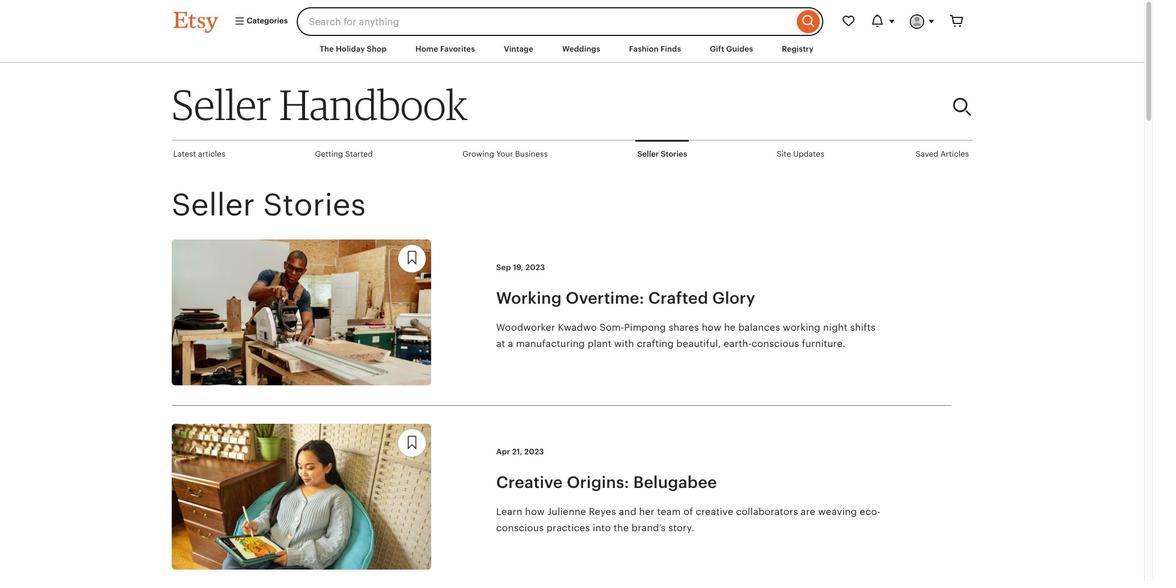 Task type: locate. For each thing, give the bounding box(es) containing it.
seller for seller stories link
[[637, 150, 659, 159]]

0 vertical spatial conscious
[[752, 338, 799, 350]]

shifts
[[850, 322, 876, 333]]

her
[[639, 506, 655, 518]]

registry
[[782, 44, 814, 53]]

the holiday shop link
[[311, 38, 396, 60]]

getting started
[[315, 149, 373, 158]]

latest
[[173, 149, 196, 158]]

1 vertical spatial how
[[525, 506, 545, 518]]

how right learn
[[525, 506, 545, 518]]

he
[[724, 322, 736, 333]]

gift
[[710, 44, 724, 53]]

conscious down balances on the right of the page
[[752, 338, 799, 350]]

1 vertical spatial seller stories
[[171, 187, 366, 222]]

working overtime: crafted glory image
[[171, 239, 431, 386]]

woodworker
[[496, 322, 555, 333]]

collaborators
[[736, 506, 798, 518]]

working
[[783, 322, 820, 333]]

holiday
[[336, 44, 365, 53]]

pimpong
[[624, 322, 666, 333]]

how left he
[[702, 322, 721, 333]]

1 vertical spatial seller
[[637, 150, 659, 159]]

articles
[[941, 149, 969, 158]]

2023 for creative
[[524, 447, 544, 456]]

creative origins: belugabee link
[[496, 472, 881, 493]]

0 vertical spatial 2023
[[525, 263, 545, 272]]

working overtime: crafted glory
[[496, 289, 755, 307]]

19,
[[513, 263, 523, 272]]

are
[[801, 506, 815, 518]]

reyes
[[589, 506, 616, 518]]

2023 right "21,"
[[524, 447, 544, 456]]

kwadwo
[[558, 322, 597, 333]]

conscious inside 'learn how julienne reyes and her team of creative collaborators are weaving eco- conscious practices into the brand's story.'
[[496, 523, 544, 534]]

0 horizontal spatial stories
[[263, 187, 366, 222]]

1 vertical spatial 2023
[[524, 447, 544, 456]]

home favorites link
[[406, 38, 484, 60]]

1 horizontal spatial how
[[702, 322, 721, 333]]

1 horizontal spatial conscious
[[752, 338, 799, 350]]

seller handbook link
[[171, 79, 735, 130]]

2023
[[525, 263, 545, 272], [524, 447, 544, 456]]

how inside woodworker kwadwo som-pimpong shares how he balances working night shifts at a manufacturing plant with crafting beautiful, earth-conscious furniture.
[[702, 322, 721, 333]]

practices
[[546, 523, 590, 534]]

eco-
[[860, 506, 880, 518]]

1 vertical spatial stories
[[263, 187, 366, 222]]

categories banner
[[152, 0, 992, 36]]

0 horizontal spatial conscious
[[496, 523, 544, 534]]

0 vertical spatial how
[[702, 322, 721, 333]]

articles
[[198, 149, 225, 158]]

shop
[[367, 44, 387, 53]]

conscious
[[752, 338, 799, 350], [496, 523, 544, 534]]

how
[[702, 322, 721, 333], [525, 506, 545, 518]]

the
[[614, 523, 629, 534]]

handbook
[[279, 79, 467, 130]]

0 vertical spatial seller
[[171, 79, 271, 130]]

gift guides
[[710, 44, 753, 53]]

stories
[[661, 150, 687, 159], [263, 187, 366, 222]]

latest articles
[[173, 149, 225, 158]]

julienne
[[547, 506, 586, 518]]

beautiful,
[[676, 338, 721, 350]]

2023 right 19,
[[525, 263, 545, 272]]

1 horizontal spatial stories
[[661, 150, 687, 159]]

seller
[[171, 79, 271, 130], [637, 150, 659, 159], [171, 187, 255, 222]]

crafted
[[648, 289, 708, 307]]

fashion
[[629, 44, 659, 53]]

1 vertical spatial conscious
[[496, 523, 544, 534]]

with
[[614, 338, 634, 350]]

working overtime: crafted glory link
[[496, 288, 881, 309]]

creative
[[496, 473, 563, 492]]

conscious down learn
[[496, 523, 544, 534]]

into
[[593, 523, 611, 534]]

0 vertical spatial seller stories
[[637, 150, 687, 159]]

registry link
[[773, 38, 823, 60]]

menu bar
[[152, 36, 992, 63]]

0 horizontal spatial how
[[525, 506, 545, 518]]

0 vertical spatial stories
[[661, 150, 687, 159]]

gift guides link
[[701, 38, 762, 60]]

1 horizontal spatial seller stories
[[637, 150, 687, 159]]

2023 for working
[[525, 263, 545, 272]]

and
[[619, 506, 636, 518]]

the holiday shop
[[320, 44, 387, 53]]

creative origins: belugabee
[[496, 473, 717, 492]]

None search field
[[297, 7, 823, 36]]

saved articles
[[916, 149, 969, 158]]

business
[[515, 149, 548, 158]]



Task type: vqa. For each thing, say whether or not it's contained in the screenshot.
the with within the 79 sold in the past 24 hours Warm And Cozy Gift Box with Blanket, Employee Appreciation Gift, Fall Care Package, Hygge Gift Box, Personalized Gift, Handmade Gifts
no



Task type: describe. For each thing, give the bounding box(es) containing it.
started
[[345, 149, 373, 158]]

sep
[[496, 263, 511, 272]]

vintage link
[[495, 38, 542, 60]]

seller for seller handbook link on the top of the page
[[171, 79, 271, 130]]

menu bar containing the holiday shop
[[152, 36, 992, 63]]

site updates
[[777, 149, 824, 158]]

site updates link
[[775, 141, 826, 168]]

updates
[[793, 149, 824, 158]]

none search field inside categories banner
[[297, 7, 823, 36]]

21,
[[512, 447, 522, 456]]

a
[[508, 338, 513, 350]]

manufacturing
[[516, 338, 585, 350]]

seller handbook
[[171, 79, 467, 130]]

working
[[496, 289, 562, 307]]

woodworker kwadwo som-pimpong shares how he balances working night shifts at a manufacturing plant with crafting beautiful, earth-conscious furniture.
[[496, 322, 876, 350]]

apr 21, 2023
[[496, 447, 544, 456]]

categories button
[[225, 11, 293, 32]]

glory
[[712, 289, 755, 307]]

of
[[683, 506, 693, 518]]

saved articles link
[[914, 141, 971, 168]]

furniture.
[[802, 338, 846, 350]]

team
[[657, 506, 681, 518]]

categories
[[245, 16, 288, 25]]

apr
[[496, 447, 510, 456]]

favorites
[[440, 44, 475, 53]]

growing
[[462, 149, 494, 158]]

getting
[[315, 149, 343, 158]]

guides
[[726, 44, 753, 53]]

earth-
[[724, 338, 752, 350]]

site
[[777, 149, 791, 158]]

latest articles link
[[171, 141, 227, 168]]

finds
[[661, 44, 681, 53]]

night
[[823, 322, 848, 333]]

Search for anything text field
[[297, 7, 794, 36]]

0 horizontal spatial seller stories
[[171, 187, 366, 222]]

crafting
[[637, 338, 674, 350]]

sep 19, 2023
[[496, 263, 545, 272]]

weddings link
[[553, 38, 609, 60]]

balances
[[738, 322, 780, 333]]

learn how julienne reyes and her team of creative collaborators are weaving eco- conscious practices into the brand's story.
[[496, 506, 880, 534]]

creative
[[696, 506, 733, 518]]

growing your business link
[[461, 141, 550, 168]]

at
[[496, 338, 505, 350]]

learn
[[496, 506, 522, 518]]

plant
[[588, 338, 611, 350]]

story.
[[668, 523, 694, 534]]

the
[[320, 44, 334, 53]]

som-
[[600, 322, 624, 333]]

growing your business
[[462, 149, 548, 158]]

fashion finds link
[[620, 38, 690, 60]]

weaving
[[818, 506, 857, 518]]

saved
[[916, 149, 938, 158]]

conscious inside woodworker kwadwo som-pimpong shares how he balances working night shifts at a manufacturing plant with crafting beautiful, earth-conscious furniture.
[[752, 338, 799, 350]]

vintage
[[504, 44, 533, 53]]

belugabee
[[633, 473, 717, 492]]

home favorites
[[415, 44, 475, 53]]

brand's
[[632, 523, 666, 534]]

weddings
[[562, 44, 600, 53]]

how inside 'learn how julienne reyes and her team of creative collaborators are weaving eco- conscious practices into the brand's story.'
[[525, 506, 545, 518]]

seller stories link
[[635, 140, 689, 167]]

home
[[415, 44, 438, 53]]

fashion finds
[[629, 44, 681, 53]]

2 vertical spatial seller
[[171, 187, 255, 222]]

getting started link
[[313, 141, 375, 168]]

your
[[496, 149, 513, 158]]

shares
[[669, 322, 699, 333]]

creative origins: belugabee image
[[171, 424, 431, 570]]



